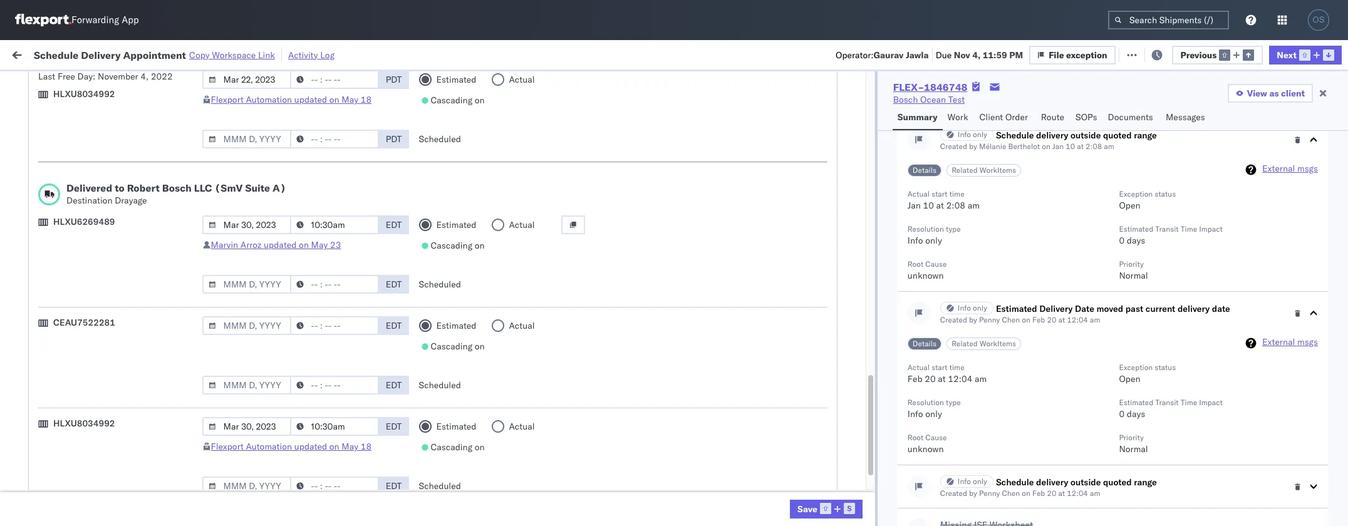 Task type: vqa. For each thing, say whether or not it's contained in the screenshot.


Task type: describe. For each thing, give the bounding box(es) containing it.
ca for confirm pickup from los angeles, ca button
[[166, 343, 178, 354]]

flex-2130387 for schedule delivery appointment
[[815, 426, 880, 438]]

1 horizontal spatial 10
[[1066, 142, 1075, 151]]

workspace
[[212, 49, 256, 60]]

view
[[1248, 88, 1268, 99]]

3 by from the top
[[970, 489, 978, 498]]

1 horizontal spatial gaurav
[[1197, 123, 1225, 134]]

upload customs clearance documents button for 12:00 am pdt, aug 19, 2022
[[29, 122, 185, 136]]

risk
[[260, 49, 274, 60]]

2 hlxu6269489, from the top
[[981, 178, 1045, 189]]

estimated delivery date moved past current delivery date
[[996, 303, 1231, 315]]

upload customs clearance documents button for 11:00 pm pst, nov 8, 2022
[[29, 260, 185, 274]]

pdt, down the "a)"
[[279, 206, 299, 217]]

transit for range
[[1156, 224, 1179, 234]]

4 schedule pickup from los angeles, ca button from the top
[[29, 287, 183, 301]]

schedule delivery appointment link for 8:30 pm pst, jan 23, 2023
[[29, 425, 154, 438]]

a)
[[273, 182, 286, 194]]

status for range
[[1155, 189, 1176, 199]]

summary button
[[893, 106, 943, 130]]

1 fcl from the top
[[481, 123, 497, 134]]

: for snoozed
[[291, 77, 293, 87]]

3 flex-2130387 from the top
[[815, 509, 880, 520]]

11 ocean fcl from the top
[[453, 482, 497, 493]]

flex-1889466 for schedule delivery appointment
[[815, 316, 880, 327]]

0 vertical spatial updated
[[294, 94, 327, 105]]

3 gvcu5265864 from the top
[[914, 509, 976, 520]]

4 ceau7522281, hlxu6269489, hlxu8034992 from the top
[[914, 233, 1108, 244]]

batch action
[[1278, 49, 1332, 60]]

delivery for 6:00 am pst, dec 24, 2022
[[63, 371, 95, 382]]

copy workspace link button
[[189, 49, 275, 60]]

vandelay for vandelay
[[549, 482, 586, 493]]

time for 2:08
[[950, 189, 965, 199]]

3 info only from the top
[[958, 477, 988, 486]]

angeles, for second schedule pickup from los angeles, ca link from the bottom
[[134, 398, 169, 410]]

app
[[122, 14, 139, 26]]

estimated transit time impact 0 days for range
[[1119, 224, 1223, 246]]

2 schedule pickup from los angeles, ca link from the top
[[29, 177, 183, 190]]

3 resize handle column header from the left
[[431, 97, 446, 526]]

bookings test consignee
[[646, 399, 746, 410]]

12:00 am pdt, aug 19, 2022
[[237, 123, 359, 134]]

1846748 for 3rd schedule pickup from los angeles, ca link from the top of the page
[[842, 233, 880, 245]]

rotterdam,
[[118, 447, 163, 458]]

last free day: november 4, 2022
[[38, 71, 173, 82]]

6 ocean fcl from the top
[[453, 316, 497, 327]]

appointment for 11:59 pm pst, dec 13, 2022
[[103, 316, 154, 327]]

delivered to robert bosch llc (smv suite a) destination drayage
[[66, 182, 286, 206]]

for
[[120, 77, 131, 87]]

mbl/mawb numbers button
[[1004, 98, 1178, 111]]

forwarding app
[[71, 14, 139, 26]]

am inside actual start time feb 20 at 12:04 am
[[975, 373, 987, 385]]

pdt for first -- : -- -- text box from the top of the page
[[386, 74, 402, 85]]

9 fcl from the top
[[481, 399, 497, 410]]

3 created from the top
[[941, 489, 968, 498]]

2023 for 8:30 pm pst, jan 23, 2023
[[327, 426, 349, 438]]

schedule pickup from los angeles, ca for 1st schedule pickup from los angeles, ca link from the bottom of the page
[[29, 481, 183, 492]]

nov left 23
[[301, 233, 318, 245]]

transit for past
[[1156, 398, 1179, 407]]

3 ceau7522281, hlxu6269489, hlxu8034992 from the top
[[914, 206, 1108, 217]]

delivered
[[66, 182, 112, 194]]

due nov 4, 11:59 pm
[[936, 49, 1023, 60]]

1 cascading on from the top
[[431, 95, 485, 106]]

robert
[[127, 182, 160, 194]]

details button for 20
[[908, 338, 942, 350]]

20 inside actual start time feb 20 at 12:04 am
[[925, 373, 936, 385]]

resolution type info only for 10
[[908, 224, 961, 246]]

container numbers button
[[908, 98, 992, 111]]

0 for quoted
[[1119, 235, 1125, 246]]

info only for 2:08
[[958, 130, 988, 139]]

3 -- : -- -- text field from the top
[[290, 316, 379, 335]]

flexport automation updated on may 18 for pdt
[[211, 94, 372, 105]]

view as client button
[[1228, 84, 1314, 103]]

1 horizontal spatial file
[[1134, 49, 1149, 60]]

4 hlxu6269489, from the top
[[981, 233, 1045, 244]]

5 schedule pickup from los angeles, ca button from the top
[[29, 398, 183, 411]]

sops
[[1076, 112, 1098, 123]]

link
[[258, 49, 275, 60]]

start for 10
[[932, 189, 948, 199]]

1 ceau7522281, hlxu6269489, hlxu8034992 from the top
[[914, 150, 1108, 162]]

actual inside the actual start time jan 10 at 2:08 am
[[908, 189, 930, 199]]

pickup for confirm pickup from los angeles, ca button
[[63, 343, 90, 354]]

6 schedule pickup from los angeles, ca link from the top
[[29, 480, 183, 493]]

1 cascading from the top
[[431, 95, 473, 106]]

bookings
[[646, 399, 683, 410]]

3 ceau7522281, from the top
[[914, 206, 978, 217]]

4 fcl from the top
[[481, 233, 497, 245]]

1 scheduled from the top
[[419, 133, 461, 145]]

choi for destination
[[1236, 482, 1254, 493]]

snoozed
[[262, 77, 291, 87]]

abcd1234560
[[914, 481, 976, 493]]

messages
[[1166, 112, 1206, 123]]

mmm d, yyyy text field for first -- : -- -- text box from the top of the page
[[202, 70, 291, 89]]

3 lhuu7894563, from the top
[[914, 343, 979, 355]]

3 schedule pickup from los angeles, ca link from the top
[[29, 232, 183, 245]]

7 resize handle column header from the left
[[893, 97, 908, 526]]

2 ocean fcl from the top
[[453, 151, 497, 162]]

4 schedule pickup from los angeles, ca link from the top
[[29, 287, 183, 300]]

ceau7522281, for upload customs clearance documents link for 11:00 pm pst, nov 8, 2022
[[914, 261, 978, 272]]

0 horizontal spatial file
[[1049, 49, 1064, 60]]

import work
[[106, 49, 159, 60]]

1 vertical spatial destination
[[1283, 482, 1329, 493]]

account
[[710, 509, 744, 520]]

activity
[[288, 49, 318, 60]]

2 ceau7522281, hlxu6269489, hlxu8034992 from the top
[[914, 178, 1108, 189]]

11:59 pm pdt, nov 4, 2022 for first schedule pickup from los angeles, ca link
[[237, 151, 352, 162]]

type for 12:04
[[946, 398, 961, 407]]

workitem
[[14, 101, 47, 110]]

schedule pickup from rotterdam, netherlands
[[29, 447, 163, 471]]

appointment for 8:30 pm pst, jan 23, 2023
[[103, 426, 154, 437]]

suite
[[245, 182, 270, 194]]

0 horizontal spatial gaurav
[[874, 49, 904, 60]]

pickup for first schedule pickup from los angeles, ca button from the top of the page
[[68, 150, 95, 161]]

6:00
[[237, 371, 256, 383]]

arroz
[[241, 239, 262, 251]]

20 for estimated
[[1047, 315, 1057, 325]]

save
[[798, 504, 818, 515]]

snoozed : no
[[262, 77, 307, 87]]

delivery for 8:30 pm pst, jan 23, 2023
[[68, 426, 100, 437]]

log
[[320, 49, 335, 60]]

los for fourth schedule pickup from los angeles, ca button from the top
[[118, 288, 132, 299]]

3 flex-1889466 from the top
[[815, 344, 880, 355]]

angeles, for third schedule pickup from los angeles, ca link from the bottom
[[134, 288, 169, 299]]

schedule delivery appointment for 11:59 pm pst, dec 13, 2022
[[29, 316, 154, 327]]

feb for schedule
[[1033, 489, 1046, 498]]

1 hlxu6269489, from the top
[[981, 150, 1045, 162]]

1660288
[[842, 123, 880, 134]]

status
[[69, 77, 91, 87]]

6 fcl from the top
[[481, 316, 497, 327]]

19,
[[321, 123, 335, 134]]

documents for flex-1846748
[[140, 260, 185, 272]]

details for 10
[[913, 165, 937, 175]]

schedule pickup from los angeles, ca for fifth schedule pickup from los angeles, ca link from the bottom of the page
[[29, 178, 183, 189]]

flex-2130387 for schedule pickup from rotterdam, netherlands
[[815, 454, 880, 465]]

1 vertical spatial flexport
[[549, 399, 582, 410]]

lhuu7894563, for confirm delivery
[[914, 371, 979, 382]]

schedule inside schedule pickup from rotterdam, netherlands
[[29, 447, 66, 458]]

flexport demo consignee
[[549, 399, 652, 410]]

5 resize handle column header from the left
[[625, 97, 640, 526]]

created by penny chen on feb 20 at 12:04 am for schedule
[[941, 489, 1101, 498]]

6 resize handle column header from the left
[[774, 97, 789, 526]]

schedule pickup from rotterdam, netherlands button
[[29, 447, 213, 473]]

scheduled for ceau7522281
[[419, 380, 461, 391]]

8 fcl from the top
[[481, 371, 497, 383]]

3 2130387 from the top
[[842, 509, 880, 520]]

priority for past
[[1119, 433, 1144, 442]]

mmm d, yyyy text field for 3rd -- : -- -- text box from the top of the page
[[202, 316, 291, 335]]

resolution type info only for 20
[[908, 398, 961, 420]]

summary
[[898, 112, 938, 123]]

3 abcdefg78456546 from the top
[[1011, 344, 1095, 355]]

activity log
[[288, 49, 335, 60]]

by for 2:08
[[970, 142, 978, 151]]

1 ocean fcl from the top
[[453, 123, 497, 134]]

flex-1846748 link
[[894, 81, 968, 93]]

3 fcl from the top
[[481, 206, 497, 217]]

1 test123456 from the top
[[1011, 151, 1063, 162]]

operator:
[[836, 49, 874, 60]]

10 fcl from the top
[[481, 426, 497, 438]]

mode button
[[446, 98, 531, 111]]

760 at risk
[[231, 49, 274, 60]]

at inside actual start time feb 20 at 12:04 am
[[938, 373, 946, 385]]

batch
[[1278, 49, 1302, 60]]

confirm for confirm delivery
[[29, 371, 61, 382]]

12:04 inside actual start time feb 20 at 12:04 am
[[948, 373, 973, 385]]

schedule pickup from los angeles, ca for second schedule pickup from los angeles, ca link from the bottom
[[29, 398, 183, 410]]

7 fcl from the top
[[481, 344, 497, 355]]

cascading for ceau7522281
[[431, 341, 473, 352]]

actual start time jan 10 at 2:08 am
[[908, 189, 980, 211]]

mbl/mawb
[[1011, 101, 1054, 110]]

date
[[1212, 303, 1231, 315]]

my
[[13, 45, 32, 63]]

cascading on for hlxu6269489
[[431, 240, 485, 251]]

cascading on for hlxu8034992
[[431, 442, 485, 453]]

3 11:59 pm pdt, nov 4, 2022 from the top
[[237, 206, 352, 217]]

may for hlxu6269489
[[311, 239, 328, 251]]

previous button
[[1172, 45, 1264, 64]]

1 resize handle column header from the left
[[214, 97, 229, 526]]

edt for 5th -- : -- -- text box
[[386, 421, 402, 432]]

container
[[914, 101, 947, 110]]

pickup for 6th schedule pickup from los angeles, ca button
[[68, 481, 95, 492]]

9 resize handle column header from the left
[[1175, 97, 1190, 526]]

feb for estimated
[[1033, 315, 1046, 325]]

snooze
[[401, 101, 425, 110]]

save button
[[790, 500, 863, 519]]

4, right due
[[973, 49, 981, 60]]

1 maeu9408431 from the top
[[1011, 454, 1074, 465]]

schedule pickup from rotterdam, netherlands link
[[29, 447, 213, 472]]

8:30 pm pst, jan 23, 2023
[[237, 426, 349, 438]]

upload customs clearance documents link for 11:00 pm pst, nov 8, 2022
[[29, 260, 185, 272]]

8 ocean fcl from the top
[[453, 371, 497, 383]]

confirm delivery
[[29, 371, 95, 382]]

batch action button
[[1258, 45, 1340, 64]]

12:04 for estimated
[[1067, 315, 1088, 325]]

external for estimated delivery date moved past current delivery date
[[1263, 337, 1296, 348]]

2 schedule pickup from los angeles, ca button from the top
[[29, 177, 183, 191]]

forwarding app link
[[15, 14, 139, 26]]

from for third schedule pickup from los angeles, ca link from the bottom
[[97, 288, 116, 299]]

18 for edt
[[361, 441, 372, 452]]

4, right for
[[141, 71, 149, 82]]

4, up 8,
[[320, 206, 328, 217]]

mélanie
[[979, 142, 1007, 151]]

jaehyung choi - test origin agent
[[1197, 426, 1333, 438]]

205
[[289, 49, 305, 60]]

documents button
[[1103, 106, 1161, 130]]

0 vertical spatial may
[[342, 94, 359, 105]]

west
[[685, 482, 705, 493]]

5 fcl from the top
[[481, 289, 497, 300]]

2:08 inside the actual start time jan 10 at 2:08 am
[[947, 200, 966, 211]]

nov right the "a)"
[[301, 178, 318, 190]]

caiu7969337
[[914, 123, 973, 134]]

schedule delivery appointment copy workspace link
[[34, 49, 275, 61]]

0 vertical spatial 2:08
[[1086, 142, 1102, 151]]

3 schedule pickup from los angeles, ca button from the top
[[29, 232, 183, 246]]

1 horizontal spatial file exception
[[1134, 49, 1193, 60]]

priority normal for range
[[1119, 259, 1149, 281]]

4, down 19,
[[320, 151, 328, 162]]

vandelay for vandelay west
[[646, 482, 682, 493]]

1 horizontal spatial jawla
[[1227, 123, 1249, 134]]

activity log button
[[288, 48, 335, 62]]

start for 20
[[932, 363, 948, 372]]

11 fcl from the top
[[481, 482, 497, 493]]

workitems for estimated delivery date moved past current delivery date
[[980, 339, 1017, 348]]

sops button
[[1071, 106, 1103, 130]]

customs for 12:00
[[60, 123, 95, 134]]

os button
[[1305, 6, 1334, 34]]

flexport automation updated on may 18 for edt
[[211, 441, 372, 452]]

9 ocean fcl from the top
[[453, 399, 497, 410]]

exception for past
[[1119, 363, 1153, 372]]

10 resize handle column header from the left
[[1272, 97, 1287, 526]]

outside for 2:08
[[1071, 130, 1101, 141]]

documents inside button
[[1108, 112, 1154, 123]]

10 ocean fcl from the top
[[453, 426, 497, 438]]

3 hlxu6269489, from the top
[[981, 206, 1045, 217]]

due
[[936, 49, 952, 60]]

23,
[[311, 426, 325, 438]]

delivery up last free day: november 4, 2022
[[81, 49, 121, 61]]

confirm pickup from los angeles, ca link
[[29, 342, 178, 355]]

3 uetu5238478 from the top
[[981, 343, 1042, 355]]

lhuu7894563, for schedule delivery appointment
[[914, 316, 979, 327]]

2 resize handle column header from the left
[[379, 97, 394, 526]]

outside for 12:04
[[1071, 477, 1101, 488]]

4, left 23
[[320, 233, 328, 245]]

abcdefg78456546 for schedule pickup from los angeles, ca
[[1011, 289, 1095, 300]]

cause for 20
[[926, 433, 947, 442]]

edt for 3rd -- : -- -- text box from the top of the page
[[386, 320, 402, 332]]

3 ocean fcl from the top
[[453, 206, 497, 217]]

filtered by:
[[13, 77, 57, 88]]

bosch inside delivered to robert bosch llc (smv suite a) destination drayage
[[162, 182, 192, 194]]

free
[[58, 71, 75, 82]]

choi for origin
[[1236, 426, 1254, 438]]

23
[[330, 239, 341, 251]]

ceau7522281, for first schedule pickup from los angeles, ca link
[[914, 150, 978, 162]]

workitems for schedule delivery outside quoted range
[[980, 165, 1017, 175]]

root for jan
[[908, 259, 924, 269]]

am inside the actual start time jan 10 at 2:08 am
[[968, 200, 980, 211]]

llc
[[194, 182, 212, 194]]

6 schedule pickup from los angeles, ca button from the top
[[29, 480, 183, 494]]

2 fcl from the top
[[481, 151, 497, 162]]

2 maeu9408431 from the top
[[1011, 509, 1074, 520]]

from for 1st schedule pickup from los angeles, ca link from the bottom of the page
[[97, 481, 116, 492]]

0 horizontal spatial exception
[[1067, 49, 1108, 60]]

1 schedule pickup from los angeles, ca link from the top
[[29, 149, 183, 162]]

0 for moved
[[1119, 409, 1125, 420]]

omkar savant
[[1197, 344, 1252, 355]]

pickup for 4th schedule pickup from los angeles, ca button from the bottom of the page
[[68, 233, 95, 244]]

impact for estimated delivery date moved past current delivery date
[[1200, 398, 1223, 407]]

5 -- : -- -- text field from the top
[[290, 417, 379, 436]]



Task type: locate. For each thing, give the bounding box(es) containing it.
flex-2130387 up flex-1662119
[[815, 454, 880, 465]]

jan for actual start time jan 10 at 2:08 am
[[908, 200, 921, 211]]

os
[[1313, 15, 1325, 24]]

0 vertical spatial 11:59 pm pst, dec 13, 2022
[[237, 289, 357, 300]]

customs
[[60, 123, 95, 134], [60, 260, 95, 272]]

related workitems button for feb 20 at 12:04 am
[[947, 338, 1022, 350]]

related for 2:08
[[952, 165, 978, 175]]

1 quoted from the top
[[1104, 130, 1132, 141]]

1 upload customs clearance documents link from the top
[[29, 122, 185, 134]]

0 vertical spatial time
[[950, 189, 965, 199]]

10 inside the actual start time jan 10 at 2:08 am
[[923, 200, 934, 211]]

5 schedule pickup from los angeles, ca link from the top
[[29, 398, 183, 410]]

2130387
[[842, 426, 880, 438], [842, 454, 880, 465], [842, 509, 880, 520]]

0 vertical spatial related
[[952, 165, 978, 175]]

1 clearance from the top
[[97, 123, 137, 134]]

appointment up rotterdam,
[[103, 426, 154, 437]]

0 vertical spatial work
[[137, 49, 159, 60]]

4 edt from the top
[[386, 380, 402, 391]]

dec for from
[[301, 289, 317, 300]]

1 2130387 from the top
[[842, 426, 880, 438]]

1 vertical spatial dec
[[301, 316, 317, 327]]

am right 6:00
[[258, 371, 273, 383]]

feb
[[1033, 315, 1046, 325], [908, 373, 923, 385], [1033, 489, 1046, 498]]

pickup up netherlands
[[68, 447, 95, 458]]

20
[[1047, 315, 1057, 325], [925, 373, 936, 385], [1047, 489, 1057, 498]]

2 flexport automation updated on may 18 button from the top
[[211, 441, 372, 452]]

1 : from the left
[[91, 77, 93, 87]]

marvin
[[211, 239, 238, 251]]

by left "mélanie"
[[970, 142, 978, 151]]

upload customs clearance documents link for 12:00 am pdt, aug 19, 2022
[[29, 122, 185, 134]]

1 vertical spatial quoted
[[1104, 477, 1132, 488]]

24, up the 12,
[[315, 371, 328, 383]]

automation for edt
[[246, 441, 292, 452]]

1 vertical spatial flexport automation updated on may 18 button
[[211, 441, 372, 452]]

1 vertical spatial feb
[[908, 373, 923, 385]]

1 vertical spatial delivery
[[1178, 303, 1210, 315]]

0 vertical spatial msgs
[[1298, 163, 1319, 174]]

0 vertical spatial 18
[[361, 94, 372, 105]]

1 vertical spatial time
[[1181, 398, 1198, 407]]

confirm delivery link
[[29, 370, 95, 383]]

mmm d, yyyy text field down 8:30
[[202, 477, 291, 496]]

import
[[106, 49, 135, 60]]

1 open from the top
[[1119, 200, 1141, 211]]

MMM D, YYYY text field
[[202, 130, 291, 149], [202, 417, 291, 436], [202, 477, 291, 496]]

2 jaehyung from the top
[[1197, 482, 1233, 493]]

24, down 23,
[[317, 482, 331, 493]]

am for pst,
[[258, 371, 273, 383]]

confirm inside button
[[29, 371, 61, 382]]

related up the actual start time jan 10 at 2:08 am
[[952, 165, 978, 175]]

schedule pickup from los angeles, ca link
[[29, 149, 183, 162], [29, 177, 183, 190], [29, 232, 183, 245], [29, 287, 183, 300], [29, 398, 183, 410], [29, 480, 183, 493]]

gaurav down operator
[[1197, 123, 1225, 134]]

los up to
[[118, 150, 132, 161]]

work
[[36, 45, 68, 63]]

2 vertical spatial delivery
[[1037, 477, 1069, 488]]

0 vertical spatial 13,
[[319, 289, 333, 300]]

1 vertical spatial impact
[[1200, 398, 1223, 407]]

karl
[[754, 509, 770, 520]]

: left no
[[291, 77, 293, 87]]

los inside confirm pickup from los angeles, ca link
[[113, 343, 127, 354]]

0 horizontal spatial file exception
[[1049, 49, 1108, 60]]

3 -- : -- -- text field from the top
[[290, 477, 379, 496]]

delivery up schedule pickup from rotterdam, netherlands
[[68, 426, 100, 437]]

nov right due
[[954, 49, 971, 60]]

1 horizontal spatial consignee
[[704, 399, 746, 410]]

delivery up confirm pickup from los angeles, ca in the bottom left of the page
[[68, 316, 100, 327]]

1 vertical spatial updated
[[264, 239, 297, 251]]

pickup down hlxu6269489
[[68, 233, 95, 244]]

1 vertical spatial 12:04
[[948, 373, 973, 385]]

priority
[[1119, 259, 1144, 269], [1119, 433, 1144, 442]]

delivery right --
[[1037, 477, 1069, 488]]

actual inside actual start time feb 20 at 12:04 am
[[908, 363, 930, 372]]

pdt, right suite
[[279, 178, 299, 190]]

blocked,
[[154, 77, 186, 87]]

4 ocean fcl from the top
[[453, 233, 497, 245]]

edt for 2nd -- : -- -- text box
[[386, 279, 402, 290]]

pickup for fourth schedule pickup from los angeles, ca button from the top
[[68, 288, 95, 299]]

24,
[[315, 371, 328, 383], [317, 482, 331, 493]]

7 ocean fcl from the top
[[453, 344, 497, 355]]

angeles, for fifth schedule pickup from los angeles, ca link from the bottom of the page
[[134, 178, 169, 189]]

1 vertical spatial type
[[946, 398, 961, 407]]

MMM D, YYYY text field
[[202, 70, 291, 89], [202, 216, 291, 234], [202, 275, 291, 294], [202, 316, 291, 335], [202, 376, 291, 395]]

automation down snoozed
[[246, 94, 292, 105]]

11:59 pm pst, dec 13, 2022 for schedule pickup from los angeles, ca
[[237, 289, 357, 300]]

24, for 2022
[[315, 371, 328, 383]]

lhuu7894563, uetu5238478 for confirm delivery
[[914, 371, 1042, 382]]

1 vertical spatial unknown
[[908, 444, 944, 455]]

schedule delivery appointment link down delivered
[[29, 205, 154, 217]]

schedule pickup from los angeles, ca down hlxu6269489
[[29, 233, 183, 244]]

1 schedule pickup from los angeles, ca from the top
[[29, 150, 183, 161]]

client order button
[[975, 106, 1036, 130]]

unknown for 20
[[908, 444, 944, 455]]

4 schedule pickup from los angeles, ca from the top
[[29, 288, 183, 299]]

--
[[1011, 482, 1021, 493]]

hlxu6269489
[[53, 216, 115, 227]]

1 vertical spatial mmm d, yyyy text field
[[202, 417, 291, 436]]

feb inside actual start time feb 20 at 12:04 am
[[908, 373, 923, 385]]

0 vertical spatial upload
[[29, 123, 57, 134]]

1 vertical spatial jaehyung
[[1197, 482, 1233, 493]]

los down 'ceau7522281'
[[113, 343, 127, 354]]

1 vertical spatial priority normal
[[1119, 433, 1149, 455]]

2 -- : -- -- text field from the top
[[290, 275, 379, 294]]

0 vertical spatial external
[[1263, 163, 1296, 174]]

exception up mbl/mawb numbers 'button'
[[1067, 49, 1108, 60]]

flex-1893174
[[815, 399, 880, 410]]

18 for pdt
[[361, 94, 372, 105]]

exception status open for range
[[1119, 189, 1176, 211]]

chen for schedule
[[1002, 489, 1020, 498]]

2 flex-2130387 from the top
[[815, 454, 880, 465]]

1 vertical spatial root cause unknown
[[908, 433, 947, 455]]

delivery left date
[[1040, 303, 1073, 315]]

from down confirm pickup from los angeles, ca button
[[97, 398, 116, 410]]

flexport down 8:30
[[211, 441, 244, 452]]

schedule pickup from los angeles, ca link down hlxu6269489
[[29, 232, 183, 245]]

12:04 up the msdu7304509
[[948, 373, 973, 385]]

ceau7522281, for 3rd schedule pickup from los angeles, ca link from the top of the page
[[914, 233, 978, 244]]

current
[[1146, 303, 1176, 315]]

2 vertical spatial schedule delivery appointment link
[[29, 425, 154, 438]]

flexport for pdt
[[211, 94, 244, 105]]

upload customs clearance documents button
[[29, 122, 185, 136], [29, 260, 185, 274]]

1 vertical spatial details button
[[908, 338, 942, 350]]

4 11:59 pm pdt, nov 4, 2022 from the top
[[237, 233, 352, 245]]

upload down workitem
[[29, 123, 57, 134]]

11:00
[[237, 261, 261, 272]]

automation down 8:30
[[246, 441, 292, 452]]

delivery inside button
[[63, 371, 95, 382]]

dec down '11:00 pm pst, nov 8, 2022'
[[301, 289, 317, 300]]

1 priority from the top
[[1119, 259, 1144, 269]]

ceau7522281, hlxu6269489, hlxu8034992
[[914, 150, 1108, 162], [914, 178, 1108, 189], [914, 206, 1108, 217], [914, 233, 1108, 244], [914, 261, 1108, 272]]

1 upload customs clearance documents button from the top
[[29, 122, 185, 136]]

schedule pickup from los angeles, ca button up to
[[29, 149, 183, 163]]

1 horizontal spatial numbers
[[1056, 101, 1087, 110]]

1 -- : -- -- text field from the top
[[290, 70, 379, 89]]

2 gvcu5265864 from the top
[[914, 454, 976, 465]]

2 priority normal from the top
[[1119, 433, 1149, 455]]

marvin arroz updated on may 23
[[211, 239, 341, 251]]

clearance down hlxu6269489
[[97, 260, 137, 272]]

1 external from the top
[[1263, 163, 1296, 174]]

flexport automation updated on may 18 button for pdt
[[211, 94, 372, 105]]

pst,
[[279, 261, 299, 272], [279, 289, 299, 300], [279, 316, 299, 327], [275, 371, 294, 383], [279, 399, 299, 410], [274, 426, 293, 438], [279, 482, 299, 493]]

hlxu8034992
[[53, 88, 115, 100], [1047, 150, 1108, 162], [1047, 178, 1108, 189], [1047, 206, 1108, 217], [1047, 233, 1108, 244], [1047, 261, 1108, 272], [53, 418, 115, 429]]

pdt, for fifth schedule pickup from los angeles, ca link from the bottom of the page
[[279, 178, 299, 190]]

date
[[1075, 303, 1095, 315]]

2 vertical spatial info only
[[958, 477, 988, 486]]

Search Shipments (/) text field
[[1109, 11, 1230, 29]]

edt
[[386, 219, 402, 231], [386, 279, 402, 290], [386, 320, 402, 332], [386, 380, 402, 391], [386, 421, 402, 432], [386, 481, 402, 492]]

1 horizontal spatial exception
[[1152, 49, 1193, 60]]

drayage
[[115, 195, 147, 206]]

2 11:59 pm pdt, nov 4, 2022 from the top
[[237, 178, 352, 190]]

2 upload customs clearance documents from the top
[[29, 260, 185, 272]]

1 days from the top
[[1127, 235, 1146, 246]]

1 flex-1889466 from the top
[[815, 289, 880, 300]]

0 vertical spatial flexport automation updated on may 18 button
[[211, 94, 372, 105]]

schedule pickup from los angeles, ca link down schedule pickup from rotterdam, netherlands
[[29, 480, 183, 493]]

0 vertical spatial root cause unknown
[[908, 259, 947, 281]]

from down 'ceau7522281'
[[92, 343, 111, 354]]

origin
[[1283, 426, 1307, 438]]

5 hlxu6269489, from the top
[[981, 261, 1045, 272]]

0 vertical spatial destination
[[66, 195, 112, 206]]

2 -- : -- -- text field from the top
[[290, 216, 379, 234]]

choi
[[1236, 426, 1254, 438], [1236, 482, 1254, 493]]

mode
[[453, 101, 472, 110]]

jan for 11:59 pm pst, jan 12, 2023
[[301, 399, 315, 410]]

order
[[1006, 112, 1028, 123]]

8 resize handle column header from the left
[[989, 97, 1004, 526]]

13, for schedule pickup from los angeles, ca
[[319, 289, 333, 300]]

work inside button
[[948, 112, 968, 123]]

from for 'schedule pickup from rotterdam, netherlands' link
[[97, 447, 116, 458]]

1 vertical spatial root
[[908, 433, 924, 442]]

nov left 8,
[[301, 261, 317, 272]]

aug
[[302, 123, 319, 134]]

1 flexport automation updated on may 18 button from the top
[[211, 94, 372, 105]]

1 horizontal spatial 2:08
[[1086, 142, 1102, 151]]

13, for schedule delivery appointment
[[319, 316, 333, 327]]

flex-1660288 button
[[795, 120, 882, 138], [795, 120, 882, 138]]

2 abcdefg78456546 from the top
[[1011, 316, 1095, 327]]

upload customs clearance documents link down workitem button
[[29, 122, 185, 134]]

lhuu7894563, uetu5238478
[[914, 288, 1042, 300], [914, 316, 1042, 327], [914, 343, 1042, 355], [914, 371, 1042, 382]]

schedule pickup from los angeles, ca for first schedule pickup from los angeles, ca link
[[29, 150, 183, 161]]

0 vertical spatial jawla
[[906, 49, 929, 60]]

2 mmm d, yyyy text field from the top
[[202, 417, 291, 436]]

0 vertical spatial am
[[264, 123, 278, 134]]

-- : -- -- text field
[[290, 70, 379, 89], [290, 275, 379, 294], [290, 316, 379, 335], [290, 376, 379, 395], [290, 417, 379, 436]]

2 automation from the top
[[246, 441, 292, 452]]

created by penny chen on feb 20 at 12:04 am for estimated
[[941, 315, 1101, 325]]

numbers inside 'button'
[[1056, 101, 1087, 110]]

1 numbers from the left
[[949, 101, 980, 110]]

1 vertical spatial upload customs clearance documents button
[[29, 260, 185, 274]]

2 vertical spatial schedule delivery appointment button
[[29, 425, 154, 439]]

jan for 11:59 pm pst, jan 24, 2023
[[301, 482, 315, 493]]

resolution down the actual start time jan 10 at 2:08 am
[[908, 224, 944, 234]]

appointment up status : ready for work, blocked, in progress
[[123, 49, 186, 61]]

flex-1660288
[[815, 123, 880, 134]]

2 vertical spatial 2130387
[[842, 509, 880, 520]]

numbers up sops
[[1056, 101, 1087, 110]]

schedule pickup from los angeles, ca link up 'ceau7522281'
[[29, 287, 183, 300]]

from
[[97, 150, 116, 161], [97, 178, 116, 189], [97, 233, 116, 244], [97, 288, 116, 299], [92, 343, 111, 354], [97, 398, 116, 410], [97, 447, 116, 458], [97, 481, 116, 492]]

11:59 pm pdt, nov 4, 2022 for fifth schedule pickup from los angeles, ca link from the bottom of the page
[[237, 178, 352, 190]]

2 upload customs clearance documents link from the top
[[29, 260, 185, 272]]

2 transit from the top
[[1156, 398, 1179, 407]]

schedule delivery outside quoted range for 2:08
[[996, 130, 1157, 141]]

unknown
[[908, 270, 944, 281], [908, 444, 944, 455]]

0 vertical spatial created
[[941, 142, 968, 151]]

at
[[250, 49, 257, 60], [1077, 142, 1084, 151], [937, 200, 944, 211], [1059, 315, 1065, 325], [938, 373, 946, 385], [1059, 489, 1065, 498]]

1 vertical spatial schedule delivery appointment link
[[29, 315, 154, 327]]

days for range
[[1127, 235, 1146, 246]]

2 external msgs from the top
[[1263, 337, 1319, 348]]

Search Work text field
[[927, 45, 1063, 64]]

upload customs clearance documents link
[[29, 122, 185, 134], [29, 260, 185, 272]]

deadline
[[237, 101, 267, 110]]

2 related from the top
[[952, 339, 978, 348]]

1 confirm from the top
[[29, 343, 61, 354]]

abcdefg78456546 for schedule delivery appointment
[[1011, 316, 1095, 327]]

1 vertical spatial work
[[948, 112, 968, 123]]

0 vertical spatial resolution type info only
[[908, 224, 961, 246]]

pickup inside schedule pickup from rotterdam, netherlands
[[68, 447, 95, 458]]

pdt, for upload customs clearance documents link for 12:00 am pdt, aug 19, 2022
[[280, 123, 300, 134]]

1 vertical spatial -- : -- -- text field
[[290, 216, 379, 234]]

schedule delivery outside quoted range for 12:04
[[996, 477, 1157, 488]]

1 vertical spatial abcdefg78456546
[[1011, 316, 1095, 327]]

2 : from the left
[[291, 77, 293, 87]]

1 18 from the top
[[361, 94, 372, 105]]

from for first schedule pickup from los angeles, ca link
[[97, 150, 116, 161]]

from down schedule pickup from rotterdam, netherlands
[[97, 481, 116, 492]]

4 1889466 from the top
[[842, 371, 880, 383]]

start inside actual start time feb 20 at 12:04 am
[[932, 363, 948, 372]]

start inside the actual start time jan 10 at 2:08 am
[[932, 189, 948, 199]]

jawla left due
[[906, 49, 929, 60]]

-- : -- -- text field down deadline button on the left of the page
[[290, 130, 379, 149]]

confirm delivery button
[[29, 370, 95, 384]]

schedule delivery appointment link for 11:59 pm pst, dec 13, 2022
[[29, 315, 154, 327]]

schedule delivery appointment link up schedule pickup from rotterdam, netherlands
[[29, 425, 154, 438]]

2 schedule delivery appointment from the top
[[29, 316, 154, 327]]

work inside button
[[137, 49, 159, 60]]

schedule pickup from los angeles, ca up 'ceau7522281'
[[29, 288, 183, 299]]

1 abcdefg78456546 from the top
[[1011, 289, 1095, 300]]

1846748 for upload customs clearance documents link for 11:00 pm pst, nov 8, 2022
[[842, 261, 880, 272]]

2 vertical spatial updated
[[294, 441, 327, 452]]

clearance
[[97, 123, 137, 134], [97, 260, 137, 272]]

numbers for container numbers
[[949, 101, 980, 110]]

resolution for 20
[[908, 398, 944, 407]]

2 outside from the top
[[1071, 477, 1101, 488]]

consignee for bookings test consignee
[[704, 399, 746, 410]]

20 down estimated delivery date moved past current delivery date
[[1047, 315, 1057, 325]]

jawla down view
[[1227, 123, 1249, 134]]

mmm d, yyyy text field up 6:00
[[202, 316, 291, 335]]

flexport left demo
[[549, 399, 582, 410]]

client
[[1282, 88, 1305, 99]]

11:59 pm pst, jan 24, 2023
[[237, 482, 354, 493]]

0 vertical spatial chen
[[1002, 315, 1020, 325]]

details button
[[908, 164, 942, 177], [908, 338, 942, 350]]

numbers inside button
[[949, 101, 980, 110]]

1 choi from the top
[[1236, 426, 1254, 438]]

schedule delivery appointment button for 11:59 pm pst, dec 13, 2022
[[29, 315, 154, 329]]

at inside the actual start time jan 10 at 2:08 am
[[937, 200, 944, 211]]

import work button
[[101, 40, 164, 68]]

progress
[[196, 77, 228, 87]]

time inside actual start time feb 20 at 12:04 am
[[950, 363, 965, 372]]

0 vertical spatial upload customs clearance documents link
[[29, 122, 185, 134]]

related workitems for feb 20 at 12:04 am
[[952, 339, 1017, 348]]

0 vertical spatial impact
[[1200, 224, 1223, 234]]

2 external from the top
[[1263, 337, 1296, 348]]

test123456 down ymluw236679313
[[1011, 151, 1063, 162]]

-- : -- -- text field
[[290, 130, 379, 149], [290, 216, 379, 234], [290, 477, 379, 496]]

5 ceau7522281, hlxu6269489, hlxu8034992 from the top
[[914, 261, 1108, 272]]

2 vertical spatial flexport
[[211, 441, 244, 452]]

2 resolution from the top
[[908, 398, 944, 407]]

1 created from the top
[[941, 142, 968, 151]]

2 schedule pickup from los angeles, ca from the top
[[29, 178, 183, 189]]

los for first schedule pickup from los angeles, ca button from the top of the page
[[118, 150, 132, 161]]

1 vertical spatial transit
[[1156, 398, 1179, 407]]

delivery down confirm pickup from los angeles, ca button
[[63, 371, 95, 382]]

1 vertical spatial external msgs
[[1263, 337, 1319, 348]]

actual start time feb 20 at 12:04 am
[[908, 363, 987, 385]]

3 lhuu7894563, uetu5238478 from the top
[[914, 343, 1042, 355]]

as
[[1270, 88, 1279, 99]]

pdt, left the "aug"
[[280, 123, 300, 134]]

file exception up mbl/mawb numbers 'button'
[[1049, 49, 1108, 60]]

0 vertical spatial status
[[1155, 189, 1176, 199]]

msdu7304509
[[914, 399, 978, 410]]

0 vertical spatial 0
[[1119, 235, 1125, 246]]

0 vertical spatial flexport automation updated on may 18
[[211, 94, 372, 105]]

2 test123456 from the top
[[1011, 178, 1063, 190]]

nov up marvin arroz updated on may 23
[[301, 206, 318, 217]]

flexport automation updated on may 18 button down 8:30 pm pst, jan 23, 2023
[[211, 441, 372, 452]]

appointment up confirm pickup from los angeles, ca in the bottom left of the page
[[103, 316, 154, 327]]

by
[[970, 142, 978, 151], [970, 315, 978, 325], [970, 489, 978, 498]]

status for past
[[1155, 363, 1176, 372]]

2 exception status open from the top
[[1119, 363, 1176, 385]]

2 days from the top
[[1127, 409, 1146, 420]]

pickup for second schedule pickup from los angeles, ca button from the bottom of the page
[[68, 398, 95, 410]]

updated
[[294, 94, 327, 105], [264, 239, 297, 251], [294, 441, 327, 452]]

mmm d, yyyy text field up arroz
[[202, 216, 291, 234]]

4, right the "a)"
[[320, 178, 328, 190]]

choi left origin
[[1236, 426, 1254, 438]]

ca for first schedule pickup from los angeles, ca button from the top of the page
[[171, 150, 183, 161]]

ocean
[[921, 94, 946, 105], [453, 123, 478, 134], [453, 151, 478, 162], [576, 151, 602, 162], [673, 151, 699, 162], [453, 206, 478, 217], [576, 206, 602, 217], [453, 233, 478, 245], [576, 233, 602, 245], [453, 289, 478, 300], [453, 316, 478, 327], [453, 344, 478, 355], [453, 371, 478, 383], [453, 399, 478, 410], [453, 426, 478, 438], [453, 482, 478, 493]]

gaurav jawla
[[1197, 123, 1249, 134]]

1 vertical spatial flex-2130387
[[815, 454, 880, 465]]

netherlands
[[29, 460, 78, 471]]

flex-2130387
[[815, 426, 880, 438], [815, 454, 880, 465], [815, 509, 880, 520]]

1 unknown from the top
[[908, 270, 944, 281]]

4 resize handle column header from the left
[[528, 97, 543, 526]]

1 vertical spatial flexport automation updated on may 18
[[211, 441, 372, 452]]

1 root from the top
[[908, 259, 924, 269]]

lhuu7894563, for schedule pickup from los angeles, ca
[[914, 288, 979, 300]]

schedule delivery appointment button down delivered
[[29, 205, 154, 218]]

jan inside the actual start time jan 10 at 2:08 am
[[908, 200, 921, 211]]

1 vertical spatial time
[[950, 363, 965, 372]]

2 penny from the top
[[979, 489, 1000, 498]]

schedule pickup from los angeles, ca button down schedule pickup from rotterdam, netherlands
[[29, 480, 183, 494]]

2 vertical spatial 20
[[1047, 489, 1057, 498]]

1 11:59 pm pst, dec 13, 2022 from the top
[[237, 289, 357, 300]]

root cause unknown for 20
[[908, 433, 947, 455]]

lhuu7894563, uetu5238478 for schedule pickup from los angeles, ca
[[914, 288, 1042, 300]]

1 vertical spatial related
[[952, 339, 978, 348]]

flex-2130387 down flex-1893174
[[815, 426, 880, 438]]

0 vertical spatial mmm d, yyyy text field
[[202, 130, 291, 149]]

1 vertical spatial schedule delivery outside quoted range
[[996, 477, 1157, 488]]

1 vertical spatial outside
[[1071, 477, 1101, 488]]

only
[[973, 130, 988, 139], [926, 235, 942, 246], [973, 303, 988, 313], [926, 409, 942, 420], [973, 477, 988, 486]]

choi down jaehyung choi - test origin agent at the right bottom of the page
[[1236, 482, 1254, 493]]

penny for estimated
[[979, 315, 1000, 325]]

0 vertical spatial type
[[946, 224, 961, 234]]

omkar
[[1197, 344, 1223, 355]]

4 -- : -- -- text field from the top
[[290, 376, 379, 395]]

schedule delivery appointment button up confirm pickup from los angeles, ca in the bottom left of the page
[[29, 315, 154, 329]]

normal for range
[[1119, 270, 1149, 281]]

copy
[[189, 49, 210, 60]]

0 vertical spatial info only
[[958, 130, 988, 139]]

ceau7522281
[[53, 317, 115, 328]]

2 status from the top
[[1155, 363, 1176, 372]]

nov down the "aug"
[[301, 151, 318, 162]]

1 external msgs from the top
[[1263, 163, 1319, 174]]

1 vertical spatial 2:08
[[947, 200, 966, 211]]

uetu5238478 for schedule delivery appointment
[[981, 316, 1042, 327]]

mmm d, yyyy text field for pdt
[[202, 130, 291, 149]]

vandelay
[[549, 482, 586, 493], [646, 482, 682, 493]]

jan
[[1053, 142, 1064, 151], [908, 200, 921, 211], [301, 399, 315, 410], [295, 426, 309, 438], [301, 482, 315, 493]]

jan for 8:30 pm pst, jan 23, 2023
[[295, 426, 309, 438]]

resize handle column header
[[214, 97, 229, 526], [379, 97, 394, 526], [431, 97, 446, 526], [528, 97, 543, 526], [625, 97, 640, 526], [774, 97, 789, 526], [893, 97, 908, 526], [989, 97, 1004, 526], [1175, 97, 1190, 526], [1272, 97, 1287, 526], [1317, 97, 1332, 526]]

0 vertical spatial automation
[[246, 94, 292, 105]]

0 vertical spatial jaehyung
[[1197, 426, 1233, 438]]

mmm d, yyyy text field down 6:00
[[202, 417, 291, 436]]

flexport for edt
[[211, 441, 244, 452]]

details for 20
[[913, 339, 937, 348]]

3 schedule delivery appointment link from the top
[[29, 425, 154, 438]]

message
[[169, 49, 204, 60]]

3 edt from the top
[[386, 320, 402, 332]]

clearance for 11:00 pm pst, nov 8, 2022
[[97, 260, 137, 272]]

1 schedule delivery appointment link from the top
[[29, 205, 154, 217]]

resolution type info only down actual start time feb 20 at 12:04 am
[[908, 398, 961, 420]]

pickup up 'ceau7522281'
[[68, 288, 95, 299]]

cascading for hlxu6269489
[[431, 240, 473, 251]]

filtered
[[13, 77, 43, 88]]

1 jaehyung from the top
[[1197, 426, 1233, 438]]

pdt, for first schedule pickup from los angeles, ca link
[[279, 151, 299, 162]]

2 flexport automation updated on may 18 from the top
[[211, 441, 372, 452]]

0 vertical spatial test123456
[[1011, 151, 1063, 162]]

flexport down progress
[[211, 94, 244, 105]]

november
[[98, 71, 138, 82]]

0 vertical spatial details button
[[908, 164, 942, 177]]

1 time from the top
[[950, 189, 965, 199]]

2 lhuu7894563, uetu5238478 from the top
[[914, 316, 1042, 327]]

0 vertical spatial outside
[[1071, 130, 1101, 141]]

0 vertical spatial created by penny chen on feb 20 at 12:04 am
[[941, 315, 1101, 325]]

1 vertical spatial open
[[1119, 373, 1141, 385]]

root cause unknown for 10
[[908, 259, 947, 281]]

dec for appointment
[[301, 316, 317, 327]]

0 vertical spatial schedule delivery appointment
[[29, 205, 154, 217]]

customs down workitem button
[[60, 123, 95, 134]]

test inside the "bosch ocean test" link
[[949, 94, 965, 105]]

2 confirm from the top
[[29, 371, 61, 382]]

root cause unknown
[[908, 259, 947, 281], [908, 433, 947, 455]]

workitems up actual start time feb 20 at 12:04 am
[[980, 339, 1017, 348]]

from up to
[[97, 150, 116, 161]]

schedule pickup from los angeles, ca link up to
[[29, 149, 183, 162]]

created left --
[[941, 489, 968, 498]]

range for created by mélanie berthelot on jan 10 at 2:08 am
[[1134, 130, 1157, 141]]

schedule pickup from los angeles, ca up drayage
[[29, 178, 183, 189]]

12:04 right --
[[1067, 489, 1088, 498]]

0 vertical spatial exception status open
[[1119, 189, 1176, 211]]

11:59 pm pst, dec 13, 2022 for schedule delivery appointment
[[237, 316, 357, 327]]

lhuu7894563,
[[914, 288, 979, 300], [914, 316, 979, 327], [914, 343, 979, 355], [914, 371, 979, 382]]

angeles, inside confirm pickup from los angeles, ca link
[[129, 343, 164, 354]]

2 schedule delivery outside quoted range from the top
[[996, 477, 1157, 488]]

0 vertical spatial estimated transit time impact 0 days
[[1119, 224, 1223, 246]]

1 vertical spatial external msgs button
[[1263, 337, 1319, 349]]

normal
[[1119, 270, 1149, 281], [1119, 444, 1149, 455]]

1 vertical spatial schedule delivery appointment
[[29, 316, 154, 327]]

1 related from the top
[[952, 165, 978, 175]]

info only for 12:04
[[958, 303, 988, 313]]

schedule delivery appointment button for 8:30 pm pst, jan 23, 2023
[[29, 425, 154, 439]]

2 vertical spatial -- : -- -- text field
[[290, 477, 379, 496]]

uetu5238478 for schedule pickup from los angeles, ca
[[981, 288, 1042, 300]]

from up 'ceau7522281'
[[97, 288, 116, 299]]

0 vertical spatial related workitems button
[[947, 164, 1022, 177]]

priority for range
[[1119, 259, 1144, 269]]

0 vertical spatial confirm
[[29, 343, 61, 354]]

5 mmm d, yyyy text field from the top
[[202, 376, 291, 395]]

to
[[115, 182, 125, 194]]

1 vertical spatial confirm
[[29, 371, 61, 382]]

1 root cause unknown from the top
[[908, 259, 947, 281]]

24, for 2023
[[317, 482, 331, 493]]

flex-2130387 button
[[795, 423, 882, 441], [795, 423, 882, 441], [795, 451, 882, 468], [795, 451, 882, 468], [795, 506, 882, 524], [795, 506, 882, 524]]

flexport automation updated on may 18 button down snoozed : no
[[211, 94, 372, 105]]

12,
[[317, 399, 331, 410]]

1 vertical spatial upload
[[29, 260, 57, 272]]

details button for 10
[[908, 164, 942, 177]]

consignee
[[610, 399, 652, 410], [704, 399, 746, 410]]

3 1889466 from the top
[[842, 344, 880, 355]]

2 estimated transit time impact 0 days from the top
[[1119, 398, 1223, 420]]

los down drayage
[[118, 233, 132, 244]]

file down search shipments (/) text box at the top of the page
[[1134, 49, 1149, 60]]

flexport automation updated on may 18 down 8:30 pm pst, jan 23, 2023
[[211, 441, 372, 452]]

info
[[958, 130, 971, 139], [908, 235, 923, 246], [958, 303, 971, 313], [908, 409, 923, 420], [958, 477, 971, 486]]

1 vertical spatial upload customs clearance documents link
[[29, 260, 185, 272]]

ca for fourth schedule pickup from los angeles, ca button from the top
[[171, 288, 183, 299]]

flex-1889466 for confirm delivery
[[815, 371, 880, 383]]

related up actual start time feb 20 at 12:04 am
[[952, 339, 978, 348]]

by:
[[45, 77, 57, 88]]

los for 4th schedule pickup from los angeles, ca button from the bottom of the page
[[118, 233, 132, 244]]

updated down 23,
[[294, 441, 327, 452]]

0 horizontal spatial 10
[[923, 200, 934, 211]]

1 mmm d, yyyy text field from the top
[[202, 70, 291, 89]]

open for past
[[1119, 373, 1141, 385]]

5 ocean fcl from the top
[[453, 289, 497, 300]]

day:
[[77, 71, 96, 82]]

pdt, down 12:00 am pdt, aug 19, 2022
[[279, 151, 299, 162]]

gaurav up 'flex-1846748' link
[[874, 49, 904, 60]]

1846748 for fifth schedule pickup from los angeles, ca link from the bottom of the page
[[842, 178, 880, 190]]

8,
[[319, 261, 327, 272]]

: for status
[[91, 77, 93, 87]]

12:04
[[1067, 315, 1088, 325], [948, 373, 973, 385], [1067, 489, 1088, 498]]

1 normal from the top
[[1119, 270, 1149, 281]]

confirm inside button
[[29, 343, 61, 354]]

test123456 down created by mélanie berthelot on jan 10 at 2:08 am
[[1011, 178, 1063, 190]]

0 vertical spatial clearance
[[97, 123, 137, 134]]

1846748 for first schedule pickup from los angeles, ca link
[[842, 151, 880, 162]]

11 resize handle column header from the left
[[1317, 97, 1332, 526]]

2 root cause unknown from the top
[[908, 433, 947, 455]]

2 vertical spatial may
[[342, 441, 359, 452]]

vandelay west
[[646, 482, 705, 493]]

1 vertical spatial related workitems button
[[947, 338, 1022, 350]]

estimated transit time impact 0 days for past
[[1119, 398, 1223, 420]]

consignee for flexport demo consignee
[[610, 399, 652, 410]]

ca inside confirm pickup from los angeles, ca link
[[166, 343, 178, 354]]

2 upload from the top
[[29, 260, 57, 272]]

upload customs clearance documents link down hlxu6269489
[[29, 260, 185, 272]]

clearance down workitem button
[[97, 123, 137, 134]]

gvcu5265864 down abcd1234560
[[914, 509, 976, 520]]

nov
[[954, 49, 971, 60], [301, 151, 318, 162], [301, 178, 318, 190], [301, 206, 318, 217], [301, 233, 318, 245], [301, 261, 317, 272]]

transit
[[1156, 224, 1179, 234], [1156, 398, 1179, 407]]

root for feb
[[908, 433, 924, 442]]

time inside the actual start time jan 10 at 2:08 am
[[950, 189, 965, 199]]

range for created by penny chen on feb 20 at 12:04 am
[[1134, 477, 1157, 488]]

destination inside delivered to robert bosch llc (smv suite a) destination drayage
[[66, 195, 112, 206]]

created by mélanie berthelot on jan 10 at 2:08 am
[[941, 142, 1115, 151]]

next button
[[1270, 45, 1342, 64]]

am right 12:00
[[264, 123, 278, 134]]

details up the actual start time jan 10 at 2:08 am
[[913, 165, 937, 175]]

time for estimated delivery date moved past current delivery date
[[1181, 398, 1198, 407]]

1 vertical spatial schedule delivery appointment button
[[29, 315, 154, 329]]

3 scheduled from the top
[[419, 380, 461, 391]]

destination down delivered
[[66, 195, 112, 206]]

work right import
[[137, 49, 159, 60]]

related workitems down "mélanie"
[[952, 165, 1017, 175]]

appointment
[[123, 49, 186, 61], [103, 205, 154, 217], [103, 316, 154, 327], [103, 426, 154, 437]]

from inside schedule pickup from rotterdam, netherlands
[[97, 447, 116, 458]]

pickup
[[68, 150, 95, 161], [68, 178, 95, 189], [68, 233, 95, 244], [68, 288, 95, 299], [63, 343, 90, 354], [68, 398, 95, 410], [68, 447, 95, 458], [68, 481, 95, 492]]

0 vertical spatial priority
[[1119, 259, 1144, 269]]

scheduled
[[419, 133, 461, 145], [419, 279, 461, 290], [419, 380, 461, 391], [419, 481, 461, 492]]

flexport. image
[[15, 14, 71, 26]]

0 vertical spatial 20
[[1047, 315, 1057, 325]]

scheduled for hlxu8034992
[[419, 481, 461, 492]]

2 vertical spatial dec
[[296, 371, 312, 383]]

schedule pickup from los angeles, ca link up drayage
[[29, 177, 183, 190]]

demo
[[584, 399, 608, 410]]

1 schedule pickup from los angeles, ca button from the top
[[29, 149, 183, 163]]

flexport automation updated on may 18 down snoozed : no
[[211, 94, 372, 105]]



